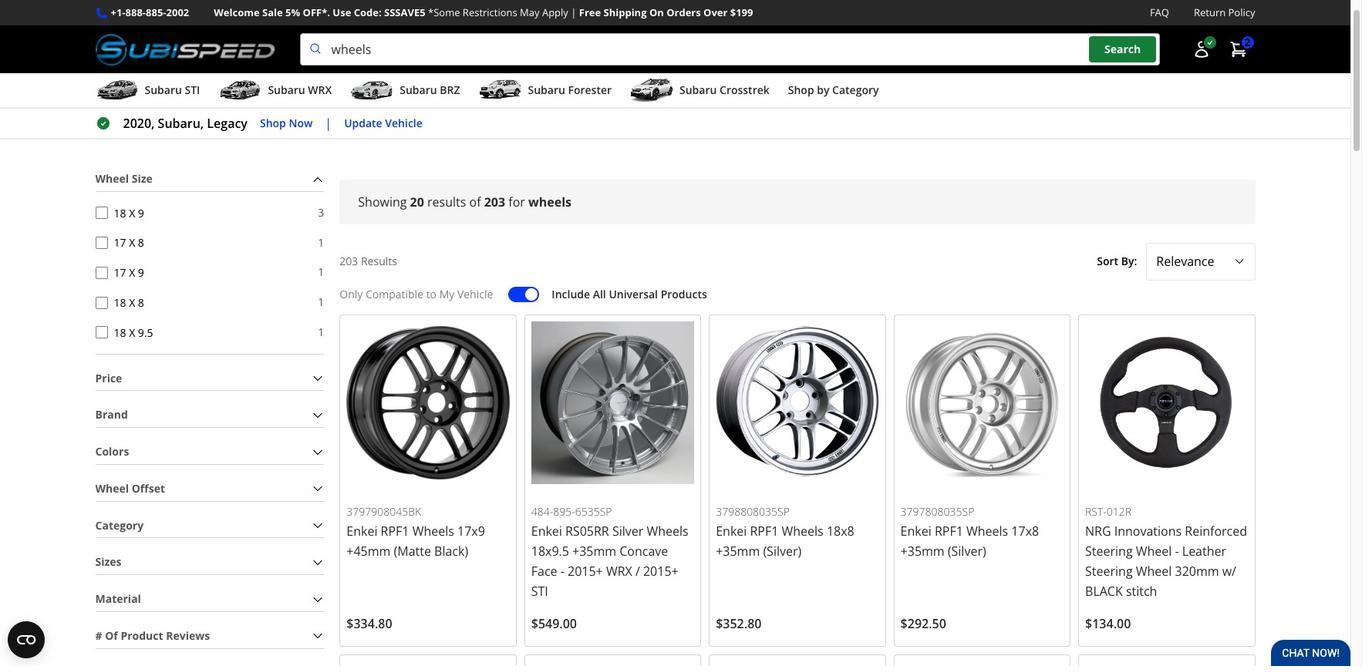 Task type: describe. For each thing, give the bounding box(es) containing it.
rpf1 for enkei rpf1 wheels 18x8 +35mm (silver)
[[750, 523, 779, 540]]

1 steering from the top
[[1085, 543, 1133, 560]]

wheel inside dropdown button
[[95, 171, 129, 186]]

sti inside dropdown button
[[185, 83, 200, 97]]

results for 203 results
[[361, 254, 397, 268]]

wheel size
[[95, 171, 153, 186]]

0 horizontal spatial 203
[[340, 254, 358, 268]]

wheels
[[528, 194, 572, 211]]

welcome sale 5% off*. use code: sssave5
[[214, 5, 426, 19]]

by:
[[1121, 254, 1137, 268]]

wrx inside dropdown button
[[308, 83, 332, 97]]

shop now
[[260, 116, 313, 130]]

select... image
[[1233, 256, 1245, 268]]

18 X 8 button
[[95, 297, 108, 309]]

wheel offset button
[[95, 477, 324, 501]]

20
[[410, 194, 424, 211]]

18 X 9 button
[[95, 207, 108, 219]]

3798808035sp
[[716, 505, 790, 519]]

search for search
[[1105, 42, 1141, 57]]

# of product reviews button
[[95, 625, 324, 648]]

subaru forester
[[528, 83, 612, 97]]

rs05rr
[[565, 523, 609, 540]]

1 for 18 x 8
[[318, 295, 324, 309]]

sizes
[[95, 555, 122, 570]]

17 for 17 x 8
[[114, 235, 126, 250]]

3798808035sp enkei rpf1 wheels 18x8 +35mm (silver)
[[716, 505, 854, 560]]

search button
[[1089, 37, 1157, 62]]

18 for 18 x 9.5
[[114, 325, 126, 340]]

subaru sti
[[145, 83, 200, 97]]

size
[[132, 171, 153, 186]]

enkei rpf1 wheels 17x9 +45mm (matte black) image
[[347, 321, 510, 484]]

subaru for subaru forester
[[528, 83, 565, 97]]

18 X 9.5 button
[[95, 326, 108, 339]]

subaru brz
[[400, 83, 460, 97]]

open widget image
[[8, 622, 45, 659]]

17 X 8 button
[[95, 237, 108, 249]]

subispeed logo image
[[95, 33, 275, 66]]

subaru,
[[158, 115, 204, 132]]

search for search results
[[137, 119, 169, 133]]

wheels for enkei rs05rr silver wheels 18x9.5 +35mm concave face - 2015+ wrx / 2015+ sti
[[647, 523, 689, 540]]

484-
[[531, 505, 553, 519]]

Select... button
[[1147, 243, 1255, 280]]

shop by category
[[788, 83, 879, 97]]

(matte
[[394, 543, 431, 560]]

colors
[[95, 444, 129, 459]]

17 X 9 button
[[95, 267, 108, 279]]

concave
[[620, 543, 668, 560]]

rst-012r nrg innovations reinforced steering wheel - leather steering wheel 320mm w/ black stitch
[[1085, 505, 1247, 600]]

policy
[[1228, 5, 1255, 19]]

legacy
[[207, 115, 248, 132]]

rpf1 for enkei rpf1 wheels 17x9 +45mm (matte black)
[[381, 523, 409, 540]]

17 x 8
[[114, 235, 144, 250]]

off*.
[[303, 5, 330, 19]]

x for 17 x 8
[[129, 235, 135, 250]]

return policy
[[1194, 5, 1255, 19]]

shop now link
[[260, 115, 313, 132]]

9 for 18 x 9
[[138, 206, 144, 220]]

black)
[[434, 543, 468, 560]]

*some
[[428, 5, 460, 19]]

wheels for 3797908045bk enkei rpf1 wheels 17x9 +45mm (matte black)
[[412, 523, 454, 540]]

885-
[[146, 5, 166, 19]]

crosstrek
[[720, 83, 770, 97]]

+1-
[[111, 5, 125, 19]]

button image
[[1192, 40, 1211, 59]]

material
[[95, 592, 141, 606]]

$549.00
[[531, 616, 577, 633]]

search results link
[[137, 119, 217, 133]]

2020,
[[123, 115, 155, 132]]

rpf1 for enkei rpf1 wheels 17x8 +35mm (silver)
[[935, 523, 963, 540]]

+1-888-885-2002
[[111, 5, 189, 19]]

return
[[1194, 5, 1226, 19]]

2 button
[[1222, 34, 1255, 65]]

2 2015+ from the left
[[643, 563, 679, 580]]

3797908045bk enkei rpf1 wheels 17x9 +45mm (matte black)
[[347, 505, 485, 560]]

results
[[427, 194, 466, 211]]

brz
[[440, 83, 460, 97]]

3797908045bk
[[347, 505, 421, 519]]

silver
[[612, 523, 644, 540]]

18 x 9.5
[[114, 325, 153, 340]]

by
[[817, 83, 830, 97]]

brand button
[[95, 404, 324, 427]]

offset
[[132, 481, 165, 496]]

888-
[[125, 5, 146, 19]]

black
[[1085, 583, 1123, 600]]

2 steering from the top
[[1085, 563, 1133, 580]]

subaru wrx button
[[219, 76, 332, 107]]

results for search results
[[171, 119, 205, 133]]

orders
[[667, 5, 701, 19]]

brand
[[95, 408, 128, 422]]

- inside rst-012r nrg innovations reinforced steering wheel - leather steering wheel 320mm w/ black stitch
[[1175, 543, 1179, 560]]

nrg innovations reinforced steering wheel - leather steering wheel 320mm w/ black stitch image
[[1085, 321, 1249, 484]]

include
[[552, 287, 590, 301]]

(silver) for 18x8
[[763, 543, 802, 560]]

reinforced
[[1185, 523, 1247, 540]]

3
[[318, 205, 324, 220]]

6535sp
[[575, 505, 612, 519]]

1 2015+ from the left
[[568, 563, 603, 580]]

compatible
[[366, 287, 423, 301]]

on
[[649, 5, 664, 19]]

wheels for 3798808035sp enkei rpf1 wheels 18x8 +35mm (silver)
[[782, 523, 824, 540]]

+35mm for enkei
[[572, 543, 616, 560]]

free
[[579, 5, 601, 19]]

sti inside enkei rs05rr silver wheels 18x9.5 +35mm concave face - 2015+ wrx / 2015+ sti
[[531, 583, 548, 600]]

x for 18 x 9.5
[[129, 325, 135, 340]]

enkei rs05rr silver wheels 18x9.5 +35mm concave face - 2015+ wrx / 2015+ sti
[[531, 523, 689, 600]]

only compatible to my vehicle
[[340, 287, 493, 301]]

material button
[[95, 588, 324, 612]]

use
[[333, 5, 351, 19]]

0 vertical spatial 203
[[484, 194, 505, 211]]

895-
[[553, 505, 575, 519]]

18 x 8
[[114, 295, 144, 310]]

2002
[[166, 5, 189, 19]]

#
[[95, 629, 102, 643]]

showing
[[358, 194, 407, 211]]

1 for 17 x 8
[[318, 235, 324, 250]]

$134.00
[[1085, 616, 1131, 633]]

subaru forester button
[[479, 76, 612, 107]]

x for 18 x 9
[[129, 206, 135, 220]]

$292.50
[[901, 616, 946, 633]]

a subaru sti thumbnail image image
[[95, 79, 138, 102]]

category button
[[95, 514, 324, 538]]

subaru wrx
[[268, 83, 332, 97]]

17x9
[[457, 523, 485, 540]]

/ inside enkei rs05rr silver wheels 18x9.5 +35mm concave face - 2015+ wrx / 2015+ sti
[[636, 563, 640, 580]]

wrx inside enkei rs05rr silver wheels 18x9.5 +35mm concave face - 2015+ wrx / 2015+ sti
[[606, 563, 632, 580]]



Task type: vqa. For each thing, say whether or not it's contained in the screenshot.


Task type: locate. For each thing, give the bounding box(es) containing it.
shop
[[788, 83, 814, 97], [260, 116, 286, 130]]

enkei for enkei rpf1 wheels 17x8 +35mm (silver)
[[901, 523, 932, 540]]

1 horizontal spatial search
[[1105, 42, 1141, 57]]

2 horizontal spatial rpf1
[[935, 523, 963, 540]]

203 left for
[[484, 194, 505, 211]]

+35mm for 3797808035sp
[[901, 543, 945, 560]]

x up 17 x 9
[[129, 235, 135, 250]]

18 for 18 x 8
[[114, 295, 126, 310]]

wrx
[[308, 83, 332, 97], [606, 563, 632, 580]]

1 horizontal spatial /
[[636, 563, 640, 580]]

x left 9.5
[[129, 325, 135, 340]]

18
[[114, 206, 126, 220], [114, 295, 126, 310], [114, 325, 126, 340]]

steering up 'black'
[[1085, 563, 1133, 580]]

steering
[[1085, 543, 1133, 560], [1085, 563, 1133, 580]]

1 horizontal spatial results
[[361, 254, 397, 268]]

(silver) down 3797808035sp
[[948, 543, 986, 560]]

enkei inside '3797808035sp enkei rpf1 wheels 17x8 +35mm (silver)'
[[901, 523, 932, 540]]

18 right 18 x 9 button
[[114, 206, 126, 220]]

2 1 from the top
[[318, 265, 324, 280]]

1 horizontal spatial vehicle
[[457, 287, 493, 301]]

1 vertical spatial of
[[105, 629, 118, 643]]

vehicle down "subaru brz" 'dropdown button' at the left top
[[385, 116, 423, 130]]

0 vertical spatial 18
[[114, 206, 126, 220]]

1 horizontal spatial of
[[469, 194, 481, 211]]

2 horizontal spatial +35mm
[[901, 543, 945, 560]]

update vehicle
[[344, 116, 423, 130]]

1 vertical spatial 17
[[114, 265, 126, 280]]

restrictions
[[463, 5, 517, 19]]

2 x from the top
[[129, 235, 135, 250]]

wheels
[[412, 523, 454, 540], [647, 523, 689, 540], [782, 523, 824, 540], [967, 523, 1008, 540]]

3 1 from the top
[[318, 295, 324, 309]]

18 right 18 x 9.5 'button'
[[114, 325, 126, 340]]

1 vertical spatial sti
[[531, 583, 548, 600]]

3 18 from the top
[[114, 325, 126, 340]]

1 vertical spatial shop
[[260, 116, 286, 130]]

subaru left 'brz' at left top
[[400, 83, 437, 97]]

wheels inside 3797908045bk enkei rpf1 wheels 17x9 +45mm (matte black)
[[412, 523, 454, 540]]

category
[[95, 518, 144, 533]]

1 vertical spatial 8
[[138, 295, 144, 310]]

sizes button
[[95, 551, 324, 575]]

5%
[[285, 5, 300, 19]]

2 rpf1 from the left
[[750, 523, 779, 540]]

(silver) inside '3797808035sp enkei rpf1 wheels 17x8 +35mm (silver)'
[[948, 543, 986, 560]]

enkei up the +45mm
[[347, 523, 378, 540]]

0 vertical spatial 17
[[114, 235, 126, 250]]

sale
[[262, 5, 283, 19]]

of inside dropdown button
[[105, 629, 118, 643]]

$334.80
[[347, 616, 392, 633]]

category
[[832, 83, 879, 97]]

2 8 from the top
[[138, 295, 144, 310]]

2 subaru from the left
[[268, 83, 305, 97]]

4 x from the top
[[129, 295, 135, 310]]

0 vertical spatial wrx
[[308, 83, 332, 97]]

a subaru forester thumbnail image image
[[479, 79, 522, 102]]

/ down concave
[[636, 563, 640, 580]]

1 vertical spatial -
[[561, 563, 565, 580]]

shop by category button
[[788, 76, 879, 107]]

0 horizontal spatial vehicle
[[385, 116, 423, 130]]

2015+ down concave
[[643, 563, 679, 580]]

shop for shop by category
[[788, 83, 814, 97]]

return policy link
[[1194, 5, 1255, 21]]

0 horizontal spatial sti
[[185, 83, 200, 97]]

+35mm for 3798808035sp
[[716, 543, 760, 560]]

1 horizontal spatial 2015+
[[643, 563, 679, 580]]

enkei for enkei rpf1 wheels 17x9 +45mm (matte black)
[[347, 523, 378, 540]]

w/
[[1222, 563, 1237, 580]]

all
[[593, 287, 606, 301]]

search
[[1105, 42, 1141, 57], [137, 119, 169, 133]]

enkei rpf1 wheels 18x8 +35mm (silver) image
[[716, 321, 879, 484]]

shipping
[[604, 5, 647, 19]]

1 vertical spatial wrx
[[606, 563, 632, 580]]

my
[[439, 287, 455, 301]]

1 horizontal spatial +35mm
[[716, 543, 760, 560]]

8 for 18 x 8
[[138, 295, 144, 310]]

1 horizontal spatial wrx
[[606, 563, 632, 580]]

9 up 17 x 8
[[138, 206, 144, 220]]

- inside enkei rs05rr silver wheels 18x9.5 +35mm concave face - 2015+ wrx / 2015+ sti
[[561, 563, 565, 580]]

0 horizontal spatial search
[[137, 119, 169, 133]]

3 enkei from the left
[[716, 523, 747, 540]]

+35mm inside enkei rs05rr silver wheels 18x9.5 +35mm concave face - 2015+ wrx / 2015+ sti
[[572, 543, 616, 560]]

subaru up the search results
[[145, 83, 182, 97]]

subaru
[[145, 83, 182, 97], [268, 83, 305, 97], [400, 83, 437, 97], [528, 83, 565, 97], [680, 83, 717, 97]]

a subaru wrx thumbnail image image
[[219, 79, 262, 102]]

a subaru crosstrek thumbnail image image
[[630, 79, 673, 102]]

vehicle
[[385, 116, 423, 130], [457, 287, 493, 301]]

0 vertical spatial |
[[571, 5, 577, 19]]

enkei inside enkei rs05rr silver wheels 18x9.5 +35mm concave face - 2015+ wrx / 2015+ sti
[[531, 523, 562, 540]]

3 wheels from the left
[[782, 523, 824, 540]]

1 18 from the top
[[114, 206, 126, 220]]

+35mm down rs05rr
[[572, 543, 616, 560]]

4 enkei from the left
[[901, 523, 932, 540]]

now
[[289, 116, 313, 130]]

1 for 18 x 9.5
[[318, 325, 324, 339]]

1 vertical spatial vehicle
[[457, 287, 493, 301]]

enkei inside 3797908045bk enkei rpf1 wheels 17x9 +45mm (matte black)
[[347, 523, 378, 540]]

of right # on the left
[[105, 629, 118, 643]]

1 horizontal spatial 203
[[484, 194, 505, 211]]

3 subaru from the left
[[400, 83, 437, 97]]

8 up 17 x 9
[[138, 235, 144, 250]]

stitch
[[1126, 583, 1157, 600]]

# of product reviews
[[95, 629, 210, 643]]

0 vertical spatial vehicle
[[385, 116, 423, 130]]

search inside button
[[1105, 42, 1141, 57]]

0 horizontal spatial -
[[561, 563, 565, 580]]

+35mm inside '3797808035sp enkei rpf1 wheels 17x8 +35mm (silver)'
[[901, 543, 945, 560]]

of right results
[[469, 194, 481, 211]]

| right the now
[[325, 115, 332, 132]]

1 vertical spatial search
[[137, 119, 169, 133]]

price button
[[95, 367, 324, 391]]

update vehicle button
[[344, 115, 423, 132]]

enkei down 484-
[[531, 523, 562, 540]]

- left the leather at the right bottom
[[1175, 543, 1179, 560]]

wheels up black)
[[412, 523, 454, 540]]

1 vertical spatial 18
[[114, 295, 126, 310]]

1 (silver) from the left
[[763, 543, 802, 560]]

1 vertical spatial results
[[361, 254, 397, 268]]

17x8
[[1012, 523, 1039, 540]]

enkei for enkei rpf1 wheels 18x8 +35mm (silver)
[[716, 523, 747, 540]]

subaru for subaru wrx
[[268, 83, 305, 97]]

rpf1 inside 3797908045bk enkei rpf1 wheels 17x9 +45mm (matte black)
[[381, 523, 409, 540]]

subaru inside subaru sti dropdown button
[[145, 83, 182, 97]]

showing 20 results of 203 for wheels
[[358, 194, 572, 211]]

reviews
[[166, 629, 210, 643]]

enkei rs05rr silver wheels 18x9.5 +35mm concave face - 2015+ wrx / 2015+ sti image
[[531, 321, 694, 484]]

enkei down 3797808035sp
[[901, 523, 932, 540]]

0 vertical spatial /
[[120, 118, 124, 135]]

shop inside shop now link
[[260, 116, 286, 130]]

wheels for 3797808035sp enkei rpf1 wheels 17x8 +35mm (silver)
[[967, 523, 1008, 540]]

subaru brz button
[[350, 76, 460, 107]]

$199
[[730, 5, 753, 19]]

3 +35mm from the left
[[901, 543, 945, 560]]

x for 18 x 8
[[129, 295, 135, 310]]

1 1 from the top
[[318, 235, 324, 250]]

0 horizontal spatial 2015+
[[568, 563, 603, 580]]

universal
[[609, 287, 658, 301]]

1 horizontal spatial shop
[[788, 83, 814, 97]]

subaru crosstrek
[[680, 83, 770, 97]]

| left free
[[571, 5, 577, 19]]

x
[[129, 206, 135, 220], [129, 235, 135, 250], [129, 265, 135, 280], [129, 295, 135, 310], [129, 325, 135, 340]]

18 for 18 x 9
[[114, 206, 126, 220]]

2 wheels from the left
[[647, 523, 689, 540]]

0 horizontal spatial shop
[[260, 116, 286, 130]]

shop inside "shop by category" dropdown button
[[788, 83, 814, 97]]

results left legacy
[[171, 119, 205, 133]]

0 horizontal spatial /
[[120, 118, 124, 135]]

x up 17 x 8
[[129, 206, 135, 220]]

2 enkei from the left
[[531, 523, 562, 540]]

203 up only in the left top of the page
[[340, 254, 358, 268]]

wheel inside dropdown button
[[95, 481, 129, 496]]

18x8
[[827, 523, 854, 540]]

5 x from the top
[[129, 325, 135, 340]]

may
[[520, 5, 540, 19]]

shop left by
[[788, 83, 814, 97]]

subaru inside dropdown button
[[680, 83, 717, 97]]

subaru inside subaru wrx dropdown button
[[268, 83, 305, 97]]

+35mm inside 3798808035sp enkei rpf1 wheels 18x8 +35mm (silver)
[[716, 543, 760, 560]]

rpf1 inside '3797808035sp enkei rpf1 wheels 17x8 +35mm (silver)'
[[935, 523, 963, 540]]

/ right home icon
[[120, 118, 124, 135]]

2 18 from the top
[[114, 295, 126, 310]]

0 horizontal spatial (silver)
[[763, 543, 802, 560]]

+35mm down 3798808035sp
[[716, 543, 760, 560]]

home image
[[95, 120, 108, 133]]

1 wheels from the left
[[412, 523, 454, 540]]

3 rpf1 from the left
[[935, 523, 963, 540]]

code:
[[354, 5, 382, 19]]

include all universal products
[[552, 287, 707, 301]]

shop for shop now
[[260, 116, 286, 130]]

shop left the now
[[260, 116, 286, 130]]

wheels left 17x8
[[967, 523, 1008, 540]]

wheel down innovations
[[1136, 543, 1172, 560]]

484-895-6535sp
[[531, 505, 612, 519]]

17 x 9
[[114, 265, 144, 280]]

wheels up concave
[[647, 523, 689, 540]]

1 horizontal spatial rpf1
[[750, 523, 779, 540]]

9
[[138, 206, 144, 220], [138, 265, 144, 280]]

wheels left 18x8
[[782, 523, 824, 540]]

0 horizontal spatial +35mm
[[572, 543, 616, 560]]

1 vertical spatial steering
[[1085, 563, 1133, 580]]

1 vertical spatial 203
[[340, 254, 358, 268]]

1 vertical spatial 9
[[138, 265, 144, 280]]

0 horizontal spatial |
[[325, 115, 332, 132]]

forester
[[568, 83, 612, 97]]

8 for 17 x 8
[[138, 235, 144, 250]]

1 horizontal spatial -
[[1175, 543, 1179, 560]]

1 horizontal spatial |
[[571, 5, 577, 19]]

3 x from the top
[[129, 265, 135, 280]]

(silver) down 3798808035sp
[[763, 543, 802, 560]]

x for 17 x 9
[[129, 265, 135, 280]]

012r
[[1107, 505, 1132, 519]]

4 wheels from the left
[[967, 523, 1008, 540]]

subaru up shop now
[[268, 83, 305, 97]]

x up 18 x 8
[[129, 265, 135, 280]]

sssave5
[[384, 5, 426, 19]]

wheels inside 3798808035sp enkei rpf1 wheels 18x8 +35mm (silver)
[[782, 523, 824, 540]]

vehicle right the my
[[457, 287, 493, 301]]

2 9 from the top
[[138, 265, 144, 280]]

0 vertical spatial -
[[1175, 543, 1179, 560]]

5 subaru from the left
[[680, 83, 717, 97]]

(silver) inside 3798808035sp enkei rpf1 wheels 18x8 +35mm (silver)
[[763, 543, 802, 560]]

0 vertical spatial results
[[171, 119, 205, 133]]

18 x 9
[[114, 206, 144, 220]]

9.5
[[138, 325, 153, 340]]

subaru for subaru sti
[[145, 83, 182, 97]]

sti
[[185, 83, 200, 97], [531, 583, 548, 600]]

1 horizontal spatial (silver)
[[948, 543, 986, 560]]

wheel up the stitch
[[1136, 563, 1172, 580]]

18x9.5
[[531, 543, 569, 560]]

enkei rpf1 wheels 17x8 +35mm (silver) image
[[901, 321, 1064, 484]]

steering down nrg
[[1085, 543, 1133, 560]]

1 x from the top
[[129, 206, 135, 220]]

(silver) for 17x8
[[948, 543, 986, 560]]

vehicle inside button
[[385, 116, 423, 130]]

1 horizontal spatial sti
[[531, 583, 548, 600]]

enkei down 3798808035sp
[[716, 523, 747, 540]]

320mm
[[1175, 563, 1219, 580]]

0 vertical spatial shop
[[788, 83, 814, 97]]

wheel offset
[[95, 481, 165, 496]]

9 up 18 x 8
[[138, 265, 144, 280]]

0 vertical spatial search
[[1105, 42, 1141, 57]]

17 right 17 x 8 button
[[114, 235, 126, 250]]

subaru inside "subaru brz" 'dropdown button'
[[400, 83, 437, 97]]

8 up 9.5
[[138, 295, 144, 310]]

1 for 17 x 9
[[318, 265, 324, 280]]

1 rpf1 from the left
[[381, 523, 409, 540]]

rst-
[[1085, 505, 1107, 519]]

search input field
[[300, 33, 1160, 66]]

1 8 from the top
[[138, 235, 144, 250]]

1 +35mm from the left
[[572, 543, 616, 560]]

rpf1 inside 3798808035sp enkei rpf1 wheels 18x8 +35mm (silver)
[[750, 523, 779, 540]]

wrx up the now
[[308, 83, 332, 97]]

nrg
[[1085, 523, 1111, 540]]

1 subaru from the left
[[145, 83, 182, 97]]

wrx down concave
[[606, 563, 632, 580]]

x up "18 x 9.5" on the left of the page
[[129, 295, 135, 310]]

enkei inside 3798808035sp enkei rpf1 wheels 18x8 +35mm (silver)
[[716, 523, 747, 540]]

subaru sti button
[[95, 76, 200, 107]]

0 horizontal spatial of
[[105, 629, 118, 643]]

subaru left "forester"
[[528, 83, 565, 97]]

0 vertical spatial steering
[[1085, 543, 1133, 560]]

results up the compatible on the left
[[361, 254, 397, 268]]

to
[[426, 287, 437, 301]]

sti up 2020, subaru, legacy
[[185, 83, 200, 97]]

rpf1 down 3798808035sp
[[750, 523, 779, 540]]

subaru left crosstrek
[[680, 83, 717, 97]]

wheels inside '3797808035sp enkei rpf1 wheels 17x8 +35mm (silver)'
[[967, 523, 1008, 540]]

0 horizontal spatial wrx
[[308, 83, 332, 97]]

wheels inside enkei rs05rr silver wheels 18x9.5 +35mm concave face - 2015+ wrx / 2015+ sti
[[647, 523, 689, 540]]

0 vertical spatial 9
[[138, 206, 144, 220]]

1 vertical spatial |
[[325, 115, 332, 132]]

0 vertical spatial sti
[[185, 83, 200, 97]]

4 subaru from the left
[[528, 83, 565, 97]]

2 17 from the top
[[114, 265, 126, 280]]

subaru for subaru brz
[[400, 83, 437, 97]]

search results
[[137, 119, 205, 133]]

- right the face
[[561, 563, 565, 580]]

2 (silver) from the left
[[948, 543, 986, 560]]

17 for 17 x 9
[[114, 265, 126, 280]]

1
[[318, 235, 324, 250], [318, 265, 324, 280], [318, 295, 324, 309], [318, 325, 324, 339]]

sti down the face
[[531, 583, 548, 600]]

wheel left size
[[95, 171, 129, 186]]

1 enkei from the left
[[347, 523, 378, 540]]

0 horizontal spatial rpf1
[[381, 523, 409, 540]]

9 for 17 x 9
[[138, 265, 144, 280]]

18 right the 18 x 8 button
[[114, 295, 126, 310]]

0 vertical spatial of
[[469, 194, 481, 211]]

rpf1
[[381, 523, 409, 540], [750, 523, 779, 540], [935, 523, 963, 540]]

subaru inside subaru forester dropdown button
[[528, 83, 565, 97]]

1 17 from the top
[[114, 235, 126, 250]]

2015+ down rs05rr
[[568, 563, 603, 580]]

+35mm
[[572, 543, 616, 560], [716, 543, 760, 560], [901, 543, 945, 560]]

subaru for subaru crosstrek
[[680, 83, 717, 97]]

2020, subaru, legacy
[[123, 115, 248, 132]]

-
[[1175, 543, 1179, 560], [561, 563, 565, 580]]

rpf1 down 3797808035sp
[[935, 523, 963, 540]]

2 vertical spatial 18
[[114, 325, 126, 340]]

17 right 17 x 9 button
[[114, 265, 126, 280]]

1 vertical spatial /
[[636, 563, 640, 580]]

products
[[661, 287, 707, 301]]

innovations
[[1114, 523, 1182, 540]]

0 horizontal spatial results
[[171, 119, 205, 133]]

a subaru brz thumbnail image image
[[350, 79, 394, 102]]

0 vertical spatial 8
[[138, 235, 144, 250]]

1 9 from the top
[[138, 206, 144, 220]]

wheel left offset
[[95, 481, 129, 496]]

+35mm down 3797808035sp
[[901, 543, 945, 560]]

4 1 from the top
[[318, 325, 324, 339]]

rpf1 down 3797908045bk
[[381, 523, 409, 540]]

2 +35mm from the left
[[716, 543, 760, 560]]



